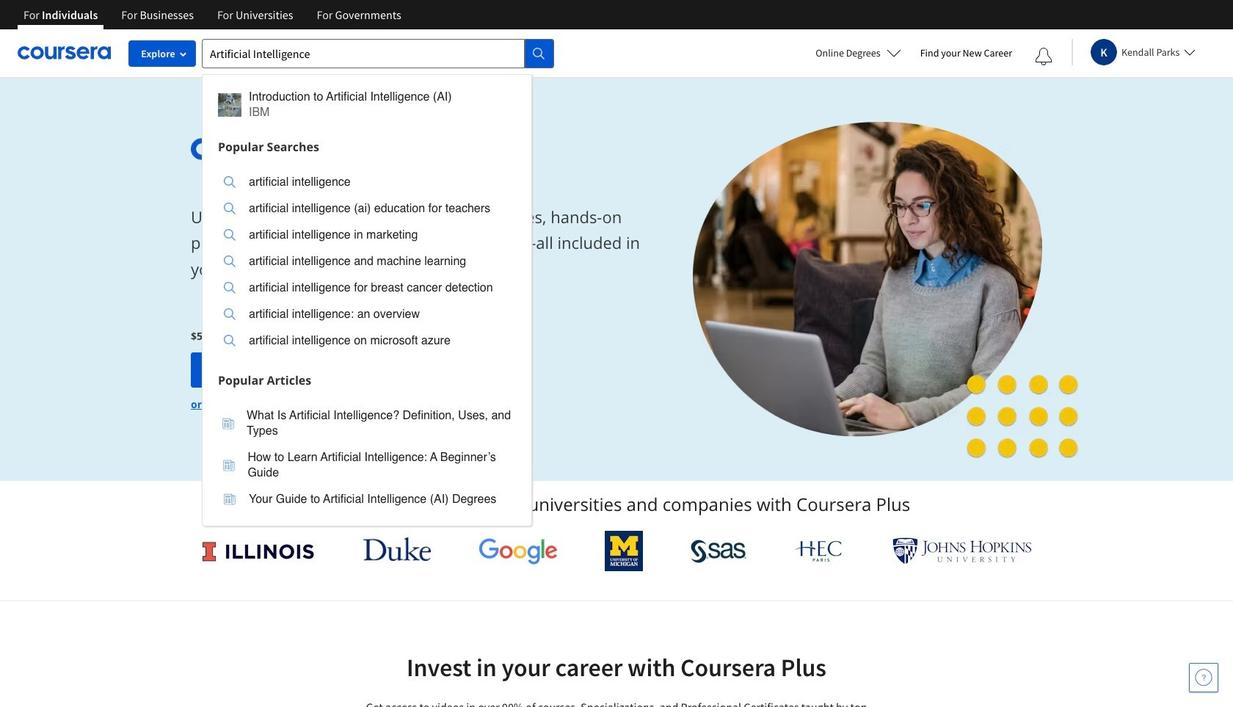 Task type: locate. For each thing, give the bounding box(es) containing it.
coursera plus image
[[191, 138, 414, 160]]

2 list box from the top
[[203, 393, 532, 525]]

hec paris image
[[794, 536, 845, 566]]

What do you want to learn? text field
[[202, 39, 525, 68]]

None search field
[[202, 39, 554, 526]]

autocomplete results list box
[[202, 74, 532, 526]]

0 vertical spatial list box
[[203, 160, 532, 367]]

university of michigan image
[[605, 531, 643, 571]]

list box
[[203, 160, 532, 367], [203, 393, 532, 525]]

help center image
[[1195, 669, 1213, 686]]

1 vertical spatial list box
[[203, 393, 532, 525]]

suggestion image image
[[218, 93, 242, 116], [224, 176, 236, 188], [224, 203, 236, 214], [224, 229, 236, 241], [224, 256, 236, 267], [224, 282, 236, 294], [224, 308, 236, 320], [224, 335, 236, 347], [223, 417, 235, 429], [223, 459, 235, 471], [224, 493, 236, 505]]

university of illinois at urbana-champaign image
[[201, 539, 316, 563]]

sas image
[[691, 539, 747, 563]]



Task type: vqa. For each thing, say whether or not it's contained in the screenshot.
min inside Last updated on August 21, 2023 Article · 9 min read
no



Task type: describe. For each thing, give the bounding box(es) containing it.
coursera image
[[18, 41, 111, 65]]

johns hopkins university image
[[893, 537, 1032, 565]]

1 list box from the top
[[203, 160, 532, 367]]

banner navigation
[[12, 0, 413, 29]]

duke university image
[[363, 537, 431, 561]]

google image
[[478, 537, 558, 565]]



